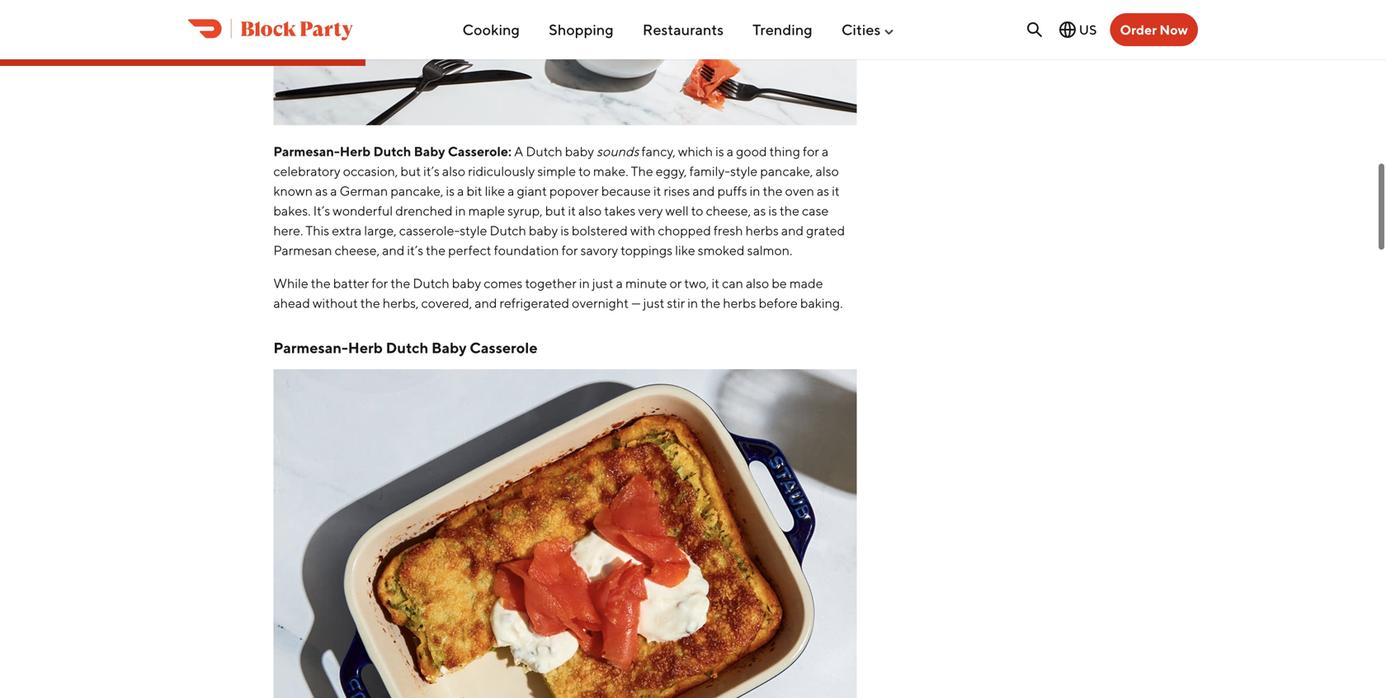 Task type: locate. For each thing, give the bounding box(es) containing it.
shopping link
[[549, 14, 614, 45]]

but down popover at top left
[[545, 203, 566, 219]]

0 vertical spatial parmesan-
[[273, 143, 340, 159]]

0 vertical spatial baby
[[414, 143, 445, 159]]

1 horizontal spatial baby
[[529, 223, 558, 238]]

herbs down the can
[[723, 295, 756, 311]]

0 vertical spatial cheese,
[[706, 203, 751, 219]]

also left the be
[[746, 275, 769, 291]]

but
[[400, 163, 421, 179], [545, 203, 566, 219]]

baby up simple
[[565, 143, 594, 159]]

just up overnight
[[592, 275, 613, 291]]

german
[[340, 183, 388, 199]]

style down good on the right top of page
[[730, 163, 758, 179]]

simple
[[537, 163, 576, 179]]

0 horizontal spatial baby
[[452, 275, 481, 291]]

1 parmesan- from the top
[[273, 143, 340, 159]]

make.
[[593, 163, 628, 179]]

puffs
[[717, 183, 747, 199]]

is left bolstered
[[560, 223, 569, 238]]

just right the — at top left
[[643, 295, 664, 311]]

1 horizontal spatial pancake,
[[760, 163, 813, 179]]

style up perfect
[[460, 223, 487, 238]]

0 horizontal spatial to
[[578, 163, 591, 179]]

it
[[653, 183, 661, 199], [832, 183, 840, 199], [568, 203, 576, 219], [712, 275, 719, 291]]

restaurants link
[[643, 14, 724, 45]]

baby for casserole
[[431, 339, 467, 357]]

occasion,
[[343, 163, 398, 179]]

as up case
[[817, 183, 829, 199]]

stir
[[667, 295, 685, 311]]

1 vertical spatial cheese,
[[335, 242, 380, 258]]

in
[[750, 183, 760, 199], [455, 203, 466, 219], [579, 275, 590, 291], [687, 295, 698, 311]]

it's down the casserole-
[[407, 242, 423, 258]]

like down chopped
[[675, 242, 695, 258]]

in right the stir
[[687, 295, 698, 311]]

it's down parmesan-herb dutch baby casserole: a dutch baby sounds in the left of the page
[[423, 163, 440, 179]]

herbs up salmon.
[[746, 223, 779, 238]]

drenched
[[395, 203, 453, 219]]

pancake, down thing
[[760, 163, 813, 179]]

1 vertical spatial pancake,
[[390, 183, 443, 199]]

celebratory
[[273, 163, 340, 179]]

or
[[670, 275, 682, 291]]

0 vertical spatial it's
[[423, 163, 440, 179]]

the down oven
[[780, 203, 799, 219]]

for right batter
[[372, 275, 388, 291]]

parmesan- up celebratory
[[273, 143, 340, 159]]

also up bolstered
[[578, 203, 602, 219]]

1 vertical spatial for
[[562, 242, 578, 258]]

cooking link
[[462, 14, 520, 45]]

baby left casserole:
[[414, 143, 445, 159]]

herb down without at the left top
[[348, 339, 383, 357]]

0 vertical spatial for
[[803, 143, 819, 159]]

baby down covered,
[[431, 339, 467, 357]]

the
[[631, 163, 653, 179]]

also up case
[[816, 163, 839, 179]]

0 vertical spatial herbs
[[746, 223, 779, 238]]

baby inside while the batter for the dutch baby comes together in just a minute or two, it can also be made ahead without the herbs, covered, and refrigerated overnight — just stir in the herbs before baking.
[[452, 275, 481, 291]]

0 horizontal spatial but
[[400, 163, 421, 179]]

0 vertical spatial herb
[[340, 143, 371, 159]]

also
[[442, 163, 465, 179], [816, 163, 839, 179], [578, 203, 602, 219], [746, 275, 769, 291]]

it inside while the batter for the dutch baby comes together in just a minute or two, it can also be made ahead without the herbs, covered, and refrigerated overnight — just stir in the herbs before baking.
[[712, 275, 719, 291]]

fresh
[[714, 223, 743, 238]]

cheese, up the 'fresh'
[[706, 203, 751, 219]]

a left bit
[[457, 183, 464, 199]]

dutch down the syrup,
[[490, 223, 526, 238]]

the up without at the left top
[[311, 275, 331, 291]]

parmesan- down ahead
[[273, 339, 348, 357]]

is left bit
[[446, 183, 455, 199]]

parmesan- for parmesan-herb dutch baby casserole
[[273, 339, 348, 357]]

pancake,
[[760, 163, 813, 179], [390, 183, 443, 199]]

a
[[727, 143, 734, 159], [822, 143, 829, 159], [330, 183, 337, 199], [457, 183, 464, 199], [508, 183, 514, 199], [616, 275, 623, 291]]

as up it's
[[315, 183, 328, 199]]

2 parmesan- from the top
[[273, 339, 348, 357]]

rises
[[664, 183, 690, 199]]

and down large,
[[382, 242, 405, 258]]

0 horizontal spatial as
[[315, 183, 328, 199]]

1 horizontal spatial for
[[562, 242, 578, 258]]

but right occasion,
[[400, 163, 421, 179]]

for
[[803, 143, 819, 159], [562, 242, 578, 258], [372, 275, 388, 291]]

it left rises at top left
[[653, 183, 661, 199]]

it's
[[313, 203, 330, 219]]

with
[[630, 223, 655, 238]]

1 vertical spatial parmesan-
[[273, 339, 348, 357]]

dutch up occasion,
[[373, 143, 411, 159]]

1 horizontal spatial to
[[691, 203, 703, 219]]

1 horizontal spatial cheese,
[[706, 203, 751, 219]]

as
[[315, 183, 328, 199], [817, 183, 829, 199], [753, 203, 766, 219]]

a inside while the batter for the dutch baby comes together in just a minute or two, it can also be made ahead without the herbs, covered, and refrigerated overnight — just stir in the herbs before baking.
[[616, 275, 623, 291]]

a left minute
[[616, 275, 623, 291]]

covered,
[[421, 295, 472, 311]]

0 vertical spatial like
[[485, 183, 505, 199]]

wonderful
[[333, 203, 393, 219]]

pancake, up drenched
[[390, 183, 443, 199]]

the
[[763, 183, 783, 199], [780, 203, 799, 219], [426, 242, 446, 258], [311, 275, 331, 291], [390, 275, 410, 291], [360, 295, 380, 311], [701, 295, 720, 311]]

0 horizontal spatial cheese,
[[335, 242, 380, 258]]

baby up covered,
[[452, 275, 481, 291]]

it right oven
[[832, 183, 840, 199]]

also inside while the batter for the dutch baby comes together in just a minute or two, it can also be made ahead without the herbs, covered, and refrigerated overnight — just stir in the herbs before baking.
[[746, 275, 769, 291]]

herbs
[[746, 223, 779, 238], [723, 295, 756, 311]]

0 vertical spatial pancake,
[[760, 163, 813, 179]]

1 vertical spatial herb
[[348, 339, 383, 357]]

cheese, down 'extra'
[[335, 242, 380, 258]]

1 vertical spatial baby
[[529, 223, 558, 238]]

parmesan-
[[273, 143, 340, 159], [273, 339, 348, 357]]

is up salmon.
[[768, 203, 777, 219]]

us
[[1079, 22, 1097, 38]]

like right bit
[[485, 183, 505, 199]]

while
[[273, 275, 308, 291]]

2 horizontal spatial for
[[803, 143, 819, 159]]

0 horizontal spatial just
[[592, 275, 613, 291]]

style
[[730, 163, 758, 179], [460, 223, 487, 238]]

cities
[[841, 21, 881, 38]]

baking.
[[800, 295, 843, 311]]

for right thing
[[803, 143, 819, 159]]

ahead
[[273, 295, 310, 311]]

is
[[715, 143, 724, 159], [446, 183, 455, 199], [768, 203, 777, 219], [560, 223, 569, 238]]

doordash blog image
[[188, 19, 353, 40]]

herb for parmesan-herb dutch baby casserole: a dutch baby sounds
[[340, 143, 371, 159]]

also down parmesan-herb dutch baby casserole: a dutch baby sounds in the left of the page
[[442, 163, 465, 179]]

in up overnight
[[579, 275, 590, 291]]

now
[[1159, 22, 1188, 38]]

cheese,
[[706, 203, 751, 219], [335, 242, 380, 258]]

1 vertical spatial but
[[545, 203, 566, 219]]

in left maple on the left top of page
[[455, 203, 466, 219]]

order now link
[[1110, 13, 1198, 46]]

a left giant
[[508, 183, 514, 199]]

0 vertical spatial baby
[[565, 143, 594, 159]]

1 horizontal spatial style
[[730, 163, 758, 179]]

which
[[678, 143, 713, 159]]

as up salmon.
[[753, 203, 766, 219]]

—
[[631, 295, 641, 311]]

1 vertical spatial style
[[460, 223, 487, 238]]

it left the can
[[712, 275, 719, 291]]

it's
[[423, 163, 440, 179], [407, 242, 423, 258]]

0 horizontal spatial like
[[485, 183, 505, 199]]

parmesan
[[273, 242, 332, 258]]

order now
[[1120, 22, 1188, 38]]

baby
[[565, 143, 594, 159], [529, 223, 558, 238], [452, 275, 481, 291]]

and inside while the batter for the dutch baby comes together in just a minute or two, it can also be made ahead without the herbs, covered, and refrigerated overnight — just stir in the herbs before baking.
[[475, 295, 497, 311]]

2 horizontal spatial baby
[[565, 143, 594, 159]]

1 vertical spatial to
[[691, 203, 703, 219]]

batter
[[333, 275, 369, 291]]

0 horizontal spatial style
[[460, 223, 487, 238]]

dutch up covered,
[[413, 275, 449, 291]]

like
[[485, 183, 505, 199], [675, 242, 695, 258]]

1 horizontal spatial just
[[643, 295, 664, 311]]

just
[[592, 275, 613, 291], [643, 295, 664, 311]]

for left "savory"
[[562, 242, 578, 258]]

to up popover at top left
[[578, 163, 591, 179]]

baby up foundation
[[529, 223, 558, 238]]

2 vertical spatial for
[[372, 275, 388, 291]]

and
[[692, 183, 715, 199], [781, 223, 804, 238], [382, 242, 405, 258], [475, 295, 497, 311]]

2 vertical spatial baby
[[452, 275, 481, 291]]

herb up occasion,
[[340, 143, 371, 159]]

the up herbs,
[[390, 275, 410, 291]]

1 horizontal spatial like
[[675, 242, 695, 258]]

1 vertical spatial herbs
[[723, 295, 756, 311]]

and down comes
[[475, 295, 497, 311]]

1 vertical spatial just
[[643, 295, 664, 311]]

1 vertical spatial baby
[[431, 339, 467, 357]]

the down the casserole-
[[426, 242, 446, 258]]

to right well
[[691, 203, 703, 219]]

dutch
[[373, 143, 411, 159], [526, 143, 562, 159], [490, 223, 526, 238], [413, 275, 449, 291], [386, 339, 428, 357]]

0 horizontal spatial for
[[372, 275, 388, 291]]

takes
[[604, 203, 636, 219]]

baby
[[414, 143, 445, 159], [431, 339, 467, 357]]

two,
[[684, 275, 709, 291]]



Task type: vqa. For each thing, say whether or not it's contained in the screenshot.
pancake,
yes



Task type: describe. For each thing, give the bounding box(es) containing it.
very
[[638, 203, 663, 219]]

dutch inside fancy, which is a good thing for a celebratory occasion, but it's also ridiculously simple to make. the eggy, family-style pancake, also known as a german pancake, is a bit like a giant popover because it rises and puffs in the oven as it bakes. it's wonderful drenched in maple syrup, but it also takes very well to cheese, as is the case here. this extra large, casserole-style dutch baby is bolstered with chopped fresh herbs and grated parmesan cheese, and it's the perfect foundation for savory toppings like smoked salmon.
[[490, 223, 526, 238]]

oven
[[785, 183, 814, 199]]

savory
[[580, 242, 618, 258]]

popover
[[549, 183, 599, 199]]

overnight
[[572, 295, 629, 311]]

shopping
[[549, 21, 614, 38]]

parmesan-herb dutch baby casserole: a dutch baby sounds
[[273, 143, 639, 159]]

well
[[665, 203, 689, 219]]

trending link
[[753, 14, 812, 45]]

0 vertical spatial just
[[592, 275, 613, 291]]

and up salmon.
[[781, 223, 804, 238]]

cxblog dd nye brunch make image
[[273, 0, 857, 125]]

cooking
[[462, 21, 520, 38]]

dutch down herbs,
[[386, 339, 428, 357]]

eggy,
[[656, 163, 687, 179]]

perfect
[[448, 242, 491, 258]]

a left good on the right top of page
[[727, 143, 734, 159]]

this
[[306, 223, 329, 238]]

giant
[[517, 183, 547, 199]]

smoked
[[698, 242, 745, 258]]

maple
[[468, 203, 505, 219]]

refrigerated
[[500, 295, 569, 311]]

casserole
[[470, 339, 538, 357]]

1 horizontal spatial as
[[753, 203, 766, 219]]

1 vertical spatial it's
[[407, 242, 423, 258]]

the left oven
[[763, 183, 783, 199]]

1 vertical spatial like
[[675, 242, 695, 258]]

thing
[[769, 143, 800, 159]]

comes
[[484, 275, 523, 291]]

is up family-
[[715, 143, 724, 159]]

0 vertical spatial style
[[730, 163, 758, 179]]

while the batter for the dutch baby comes together in just a minute or two, it can also be made ahead without the herbs, covered, and refrigerated overnight — just stir in the herbs before baking.
[[273, 275, 845, 311]]

parmesan-herb dutch baby casserole
[[273, 339, 538, 357]]

bakes.
[[273, 203, 311, 219]]

bit
[[467, 183, 482, 199]]

casserole-
[[399, 223, 460, 238]]

made
[[789, 275, 823, 291]]

dutch up simple
[[526, 143, 562, 159]]

without
[[313, 295, 358, 311]]

0 horizontal spatial pancake,
[[390, 183, 443, 199]]

be
[[772, 275, 787, 291]]

known
[[273, 183, 313, 199]]

the down batter
[[360, 295, 380, 311]]

because
[[601, 183, 651, 199]]

trending
[[753, 21, 812, 38]]

fancy, which is a good thing for a celebratory occasion, but it's also ridiculously simple to make. the eggy, family-style pancake, also known as a german pancake, is a bit like a giant popover because it rises and puffs in the oven as it bakes. it's wonderful drenched in maple syrup, but it also takes very well to cheese, as is the case here. this extra large, casserole-style dutch baby is bolstered with chopped fresh herbs and grated parmesan cheese, and it's the perfect foundation for savory toppings like smoked salmon.
[[273, 143, 845, 258]]

baby for casserole:
[[414, 143, 445, 159]]

cities link
[[841, 14, 895, 45]]

dutch inside while the batter for the dutch baby comes together in just a minute or two, it can also be made ahead without the herbs, covered, and refrigerated overnight — just stir in the herbs before baking.
[[413, 275, 449, 291]]

0 vertical spatial but
[[400, 163, 421, 179]]

1 horizontal spatial but
[[545, 203, 566, 219]]

cxblog dd nye brunch dutchbaby image
[[273, 370, 857, 699]]

together
[[525, 275, 577, 291]]

restaurants
[[643, 21, 724, 38]]

for inside while the batter for the dutch baby comes together in just a minute or two, it can also be made ahead without the herbs, covered, and refrigerated overnight — just stir in the herbs before baking.
[[372, 275, 388, 291]]

herbs inside while the batter for the dutch baby comes together in just a minute or two, it can also be made ahead without the herbs, covered, and refrigerated overnight — just stir in the herbs before baking.
[[723, 295, 756, 311]]

extra
[[332, 223, 362, 238]]

minute
[[625, 275, 667, 291]]

a right thing
[[822, 143, 829, 159]]

order
[[1120, 22, 1157, 38]]

grated
[[806, 223, 845, 238]]

in right the puffs
[[750, 183, 760, 199]]

baby inside fancy, which is a good thing for a celebratory occasion, but it's also ridiculously simple to make. the eggy, family-style pancake, also known as a german pancake, is a bit like a giant popover because it rises and puffs in the oven as it bakes. it's wonderful drenched in maple syrup, but it also takes very well to cheese, as is the case here. this extra large, casserole-style dutch baby is bolstered with chopped fresh herbs and grated parmesan cheese, and it's the perfect foundation for savory toppings like smoked salmon.
[[529, 223, 558, 238]]

ridiculously
[[468, 163, 535, 179]]

salmon.
[[747, 242, 792, 258]]

the down two,
[[701, 295, 720, 311]]

toppings
[[621, 242, 673, 258]]

a left german
[[330, 183, 337, 199]]

can
[[722, 275, 743, 291]]

bolstered
[[572, 223, 628, 238]]

foundation
[[494, 242, 559, 258]]

a
[[514, 143, 523, 159]]

0 vertical spatial to
[[578, 163, 591, 179]]

and down family-
[[692, 183, 715, 199]]

before
[[759, 295, 798, 311]]

parmesan- for parmesan-herb dutch baby casserole: a dutch baby sounds
[[273, 143, 340, 159]]

herbs inside fancy, which is a good thing for a celebratory occasion, but it's also ridiculously simple to make. the eggy, family-style pancake, also known as a german pancake, is a bit like a giant popover because it rises and puffs in the oven as it bakes. it's wonderful drenched in maple syrup, but it also takes very well to cheese, as is the case here. this extra large, casserole-style dutch baby is bolstered with chopped fresh herbs and grated parmesan cheese, and it's the perfect foundation for savory toppings like smoked salmon.
[[746, 223, 779, 238]]

herbs,
[[383, 295, 419, 311]]

it down popover at top left
[[568, 203, 576, 219]]

fancy,
[[641, 143, 676, 159]]

2 horizontal spatial as
[[817, 183, 829, 199]]

globe line image
[[1057, 20, 1077, 40]]

family-
[[689, 163, 730, 179]]

large,
[[364, 223, 397, 238]]

herb for parmesan-herb dutch baby casserole
[[348, 339, 383, 357]]

good
[[736, 143, 767, 159]]

chopped
[[658, 223, 711, 238]]

here.
[[273, 223, 303, 238]]

casserole:
[[448, 143, 512, 159]]

syrup,
[[508, 203, 543, 219]]

case
[[802, 203, 829, 219]]

sounds
[[597, 143, 639, 159]]



